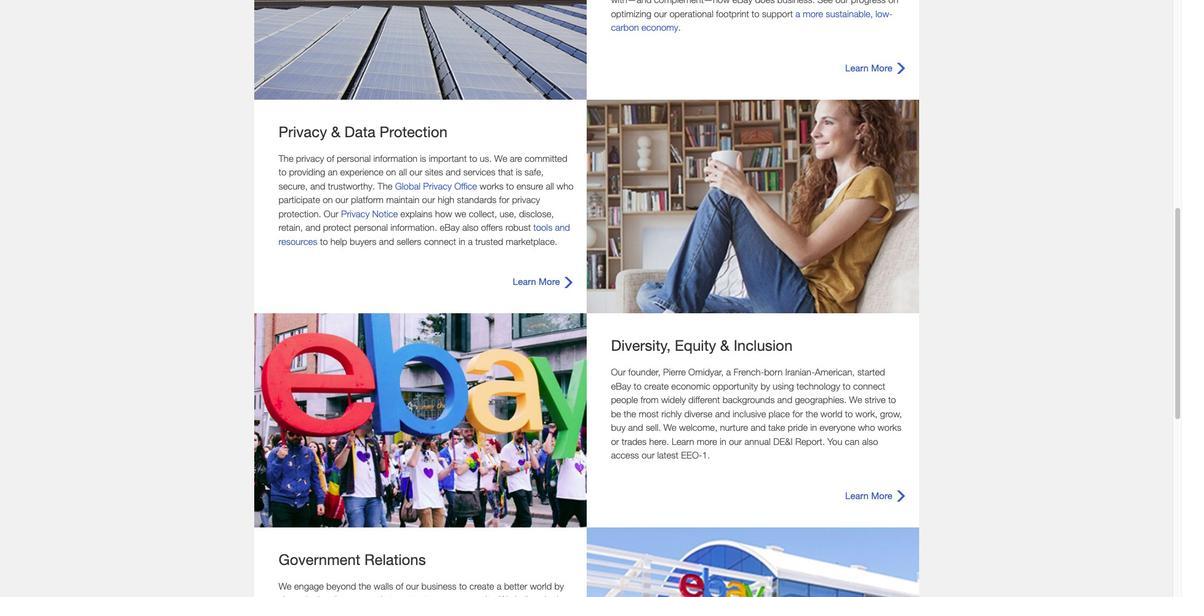 Task type: vqa. For each thing, say whether or not it's contained in the screenshot.
.
yes



Task type: describe. For each thing, give the bounding box(es) containing it.
most
[[639, 408, 659, 419]]

of inside we engage beyond the walls of our business to create a better world by championing the causes that matter to our community. we believe in th
[[396, 581, 403, 592]]

and up trades
[[628, 422, 643, 433]]

buyers
[[350, 236, 377, 247]]

all inside works to ensure all who participate on our platform maintain our high standards for privacy protection. our
[[546, 180, 554, 191]]

data
[[345, 123, 376, 140]]

privacy inside works to ensure all who participate on our platform maintain our high standards for privacy protection. our
[[512, 194, 540, 205]]

better
[[504, 581, 528, 592]]

to down american,
[[843, 381, 851, 392]]

information
[[374, 153, 418, 164]]

1.
[[703, 450, 710, 461]]

maintain
[[386, 194, 420, 205]]

also inside our founder, pierre omidyar, a french-born iranian-american, started ebay to create economic opportunity by using technology to connect people from widely different backgrounds and geographies. we strive to be the most richly diverse and inclusive place for the world to work, grow, buy and sell. we welcome, nurture and take pride in everyone who works or trades here. learn more in our annual de&i report. you can also access our latest eeo-1.
[[862, 436, 879, 447]]

our down 'trustworthy.' on the left top
[[336, 194, 349, 205]]

and down using
[[778, 394, 793, 405]]

protection.
[[279, 208, 321, 219]]

the up causes
[[359, 581, 371, 592]]

providing
[[289, 167, 325, 178]]

to left 'help'
[[320, 236, 328, 247]]

high
[[438, 194, 455, 205]]

government
[[279, 551, 361, 568]]

government relations
[[279, 551, 426, 568]]

standards
[[457, 194, 497, 205]]

omidyar,
[[689, 367, 724, 378]]

a inside a more sustainable, low- carbon economy
[[796, 8, 801, 19]]

by inside our founder, pierre omidyar, a french-born iranian-american, started ebay to create economic opportunity by using technology to connect people from widely different backgrounds and geographies. we strive to be the most richly diverse and inclusive place for the world to work, grow, buy and sell. we welcome, nurture and take pride in everyone who works or trades here. learn more in our annual de&i report. you can also access our latest eeo-1.
[[761, 381, 771, 392]]

place
[[769, 408, 790, 419]]

our down nurture
[[729, 436, 742, 447]]

nurture
[[720, 422, 748, 433]]

personal inside the privacy of personal information is important to us. we are committed to providing an experience on all our sites and services that is safe, secure, and trustworthy. the
[[337, 153, 371, 164]]

privacy for privacy notice
[[341, 208, 370, 219]]

how
[[435, 208, 452, 219]]

equity
[[675, 337, 716, 354]]

annual
[[745, 436, 771, 447]]

backgrounds
[[723, 394, 775, 405]]

pierre
[[663, 367, 686, 378]]

works inside our founder, pierre omidyar, a french-born iranian-american, started ebay to create economic opportunity by using technology to connect people from widely different backgrounds and geographies. we strive to be the most richly diverse and inclusive place for the world to work, grow, buy and sell. we welcome, nurture and take pride in everyone who works or trades here. learn more in our annual de&i report. you can also access our latest eeo-1.
[[878, 422, 902, 433]]

to left us.
[[470, 153, 477, 164]]

tools and resources
[[279, 222, 570, 247]]

believe
[[515, 595, 542, 597]]

born
[[765, 367, 783, 378]]

diversity, equity & inclusion
[[611, 337, 793, 354]]

or
[[611, 436, 619, 447]]

widely
[[661, 394, 686, 405]]

1 horizontal spatial the
[[378, 180, 393, 191]]

pride
[[788, 422, 808, 433]]

who inside our founder, pierre omidyar, a french-born iranian-american, started ebay to create economic opportunity by using technology to connect people from widely different backgrounds and geographies. we strive to be the most richly diverse and inclusive place for the world to work, grow, buy and sell. we welcome, nurture and take pride in everyone who works or trades here. learn more in our annual de&i report. you can also access our latest eeo-1.
[[858, 422, 875, 433]]

and down important
[[446, 167, 461, 178]]

0 vertical spatial the
[[279, 153, 294, 164]]

global privacy office link
[[395, 180, 477, 191]]

to down "business"
[[424, 595, 432, 597]]

be
[[611, 408, 621, 419]]

create inside we engage beyond the walls of our business to create a better world by championing the causes that matter to our community. we believe in th
[[470, 581, 494, 592]]

latest
[[658, 450, 679, 461]]

us.
[[480, 153, 492, 164]]

the down beyond
[[332, 595, 345, 597]]

explains
[[401, 208, 433, 219]]

trades
[[622, 436, 647, 447]]

to up the community. at the left of the page
[[459, 581, 467, 592]]

privacy notice link
[[341, 208, 398, 219]]

0 vertical spatial learn more link
[[846, 62, 907, 75]]

disclose,
[[519, 208, 554, 219]]

0 vertical spatial more
[[872, 62, 893, 73]]

important
[[429, 153, 467, 164]]

privacy inside the privacy of personal information is important to us. we are committed to providing an experience on all our sites and services that is safe, secure, and trustworthy. the
[[296, 153, 324, 164]]

trusted
[[476, 236, 503, 247]]

inclusive
[[733, 408, 766, 419]]

to down founder,
[[634, 381, 642, 392]]

use,
[[500, 208, 517, 219]]

american,
[[815, 367, 855, 378]]

sustainable,
[[826, 8, 873, 19]]

safe,
[[525, 167, 544, 178]]

welcome,
[[679, 422, 718, 433]]

of inside the privacy of personal information is important to us. we are committed to providing an experience on all our sites and services that is safe, secure, and trustworthy. the
[[327, 153, 334, 164]]

secure,
[[279, 180, 308, 191]]

strive
[[865, 394, 886, 405]]

from
[[641, 394, 659, 405]]

can
[[845, 436, 860, 447]]

everyone
[[820, 422, 856, 433]]

community.
[[450, 595, 497, 597]]

experience
[[340, 167, 384, 178]]

that inside we engage beyond the walls of our business to create a better world by championing the causes that matter to our community. we believe in th
[[378, 595, 394, 597]]

de&i
[[774, 436, 793, 447]]

inclusion
[[734, 337, 793, 354]]

a left trusted
[[468, 236, 473, 247]]

in down nurture
[[720, 436, 727, 447]]

the down 'geographies.'
[[806, 408, 818, 419]]

our inside our founder, pierre omidyar, a french-born iranian-american, started ebay to create economic opportunity by using technology to connect people from widely different backgrounds and geographies. we strive to be the most richly diverse and inclusive place for the world to work, grow, buy and sell. we welcome, nurture and take pride in everyone who works or trades here. learn more in our annual de&i report. you can also access our latest eeo-1.
[[611, 367, 626, 378]]

who inside works to ensure all who participate on our platform maintain our high standards for privacy protection. our
[[557, 180, 574, 191]]

marketplace.
[[506, 236, 558, 247]]

ensure
[[517, 180, 544, 191]]

we engage beyond the walls of our business to create a better world by championing the causes that matter to our community. we believe in th
[[279, 581, 572, 597]]

help
[[331, 236, 347, 247]]

0 vertical spatial is
[[420, 153, 426, 164]]

sellers
[[397, 236, 422, 247]]

founder,
[[629, 367, 661, 378]]

learn more link for diversity, equity & inclusion
[[846, 490, 907, 503]]

causes
[[348, 595, 376, 597]]

and down providing
[[310, 180, 325, 191]]

also inside explains how we collect, use, disclose, retain, and protect personal information. ebay also offers robust
[[463, 222, 479, 233]]

notice
[[372, 208, 398, 219]]

our down "business"
[[435, 595, 448, 597]]

we inside the privacy of personal information is important to us. we are committed to providing an experience on all our sites and services that is safe, secure, and trustworthy. the
[[494, 153, 508, 164]]

people
[[611, 394, 638, 405]]

a more sustainable, low- carbon economy
[[611, 8, 893, 33]]

more inside our founder, pierre omidyar, a french-born iranian-american, started ebay to create economic opportunity by using technology to connect people from widely different backgrounds and geographies. we strive to be the most richly diverse and inclusive place for the world to work, grow, buy and sell. we welcome, nurture and take pride in everyone who works or trades here. learn more in our annual de&i report. you can also access our latest eeo-1.
[[697, 436, 717, 447]]

that inside the privacy of personal information is important to us. we are committed to providing an experience on all our sites and services that is safe, secure, and trustworthy. the
[[498, 167, 514, 178]]

tools and resources link
[[279, 222, 570, 247]]

world inside we engage beyond the walls of our business to create a better world by championing the causes that matter to our community. we believe in th
[[530, 581, 552, 592]]

more for diversity, equity & inclusion
[[872, 490, 893, 501]]

technology
[[797, 381, 841, 392]]

to help buyers and sellers connect in a trusted marketplace.
[[318, 236, 558, 247]]

in left trusted
[[459, 236, 466, 247]]

retain,
[[279, 222, 303, 233]]

for inside works to ensure all who participate on our platform maintain our high standards for privacy protection. our
[[499, 194, 510, 205]]

committed
[[525, 153, 568, 164]]

learn inside our founder, pierre omidyar, a french-born iranian-american, started ebay to create economic opportunity by using technology to connect people from widely different backgrounds and geographies. we strive to be the most richly diverse and inclusive place for the world to work, grow, buy and sell. we welcome, nurture and take pride in everyone who works or trades here. learn more in our annual de&i report. you can also access our latest eeo-1.
[[672, 436, 695, 447]]



Task type: locate. For each thing, give the bounding box(es) containing it.
1 horizontal spatial by
[[761, 381, 771, 392]]

0 horizontal spatial ebay
[[440, 222, 460, 233]]

0 horizontal spatial world
[[530, 581, 552, 592]]

trustworthy.
[[328, 180, 375, 191]]

1 vertical spatial all
[[546, 180, 554, 191]]

diverse
[[685, 408, 713, 419]]

1 vertical spatial personal
[[354, 222, 388, 233]]

by inside we engage beyond the walls of our business to create a better world by championing the causes that matter to our community. we believe in th
[[555, 581, 564, 592]]

learn more for privacy & data protection
[[513, 276, 560, 287]]

works to ensure all who participate on our platform maintain our high standards for privacy protection. our
[[279, 180, 574, 219]]

privacy down platform
[[341, 208, 370, 219]]

economic
[[672, 381, 711, 392]]

our inside works to ensure all who participate on our platform maintain our high standards for privacy protection. our
[[324, 208, 339, 219]]

2 vertical spatial more
[[872, 490, 893, 501]]

are
[[510, 153, 522, 164]]

1 horizontal spatial privacy
[[512, 194, 540, 205]]

the up maintain on the top of the page
[[378, 180, 393, 191]]

create inside our founder, pierre omidyar, a french-born iranian-american, started ebay to create economic opportunity by using technology to connect people from widely different backgrounds and geographies. we strive to be the most richly diverse and inclusive place for the world to work, grow, buy and sell. we welcome, nurture and take pride in everyone who works or trades here. learn more in our annual de&i report. you can also access our latest eeo-1.
[[644, 381, 669, 392]]

protection
[[380, 123, 448, 140]]

our up the global
[[410, 167, 423, 178]]

by right the better
[[555, 581, 564, 592]]

and up the annual
[[751, 422, 766, 433]]

1 horizontal spatial connect
[[854, 381, 886, 392]]

0 vertical spatial privacy
[[279, 123, 327, 140]]

0 horizontal spatial all
[[399, 167, 407, 178]]

ebay down 'how'
[[440, 222, 460, 233]]

all right the ensure
[[546, 180, 554, 191]]

1 vertical spatial learn more
[[513, 276, 560, 287]]

and
[[446, 167, 461, 178], [310, 180, 325, 191], [306, 222, 321, 233], [555, 222, 570, 233], [379, 236, 394, 247], [778, 394, 793, 405], [715, 408, 730, 419], [628, 422, 643, 433], [751, 422, 766, 433]]

learn for the top learn more link
[[846, 62, 869, 73]]

2 vertical spatial privacy
[[341, 208, 370, 219]]

and down protection.
[[306, 222, 321, 233]]

connect down 'how'
[[424, 236, 456, 247]]

0 vertical spatial learn more
[[846, 62, 893, 73]]

0 horizontal spatial who
[[557, 180, 574, 191]]

0 vertical spatial create
[[644, 381, 669, 392]]

1 vertical spatial on
[[323, 194, 333, 205]]

of up matter
[[396, 581, 403, 592]]

0 horizontal spatial &
[[331, 123, 341, 140]]

& right the equity
[[721, 337, 730, 354]]

0 vertical spatial world
[[821, 408, 843, 419]]

a more sustainable, low- carbon economy link
[[611, 8, 893, 33]]

that
[[498, 167, 514, 178], [378, 595, 394, 597]]

by down born
[[761, 381, 771, 392]]

we
[[494, 153, 508, 164], [850, 394, 863, 405], [664, 422, 677, 433], [279, 581, 292, 592], [499, 595, 512, 597]]

works down services
[[480, 180, 504, 191]]

learn up "eeo-"
[[672, 436, 695, 447]]

0 horizontal spatial for
[[499, 194, 510, 205]]

1 vertical spatial of
[[396, 581, 403, 592]]

also down the "we"
[[463, 222, 479, 233]]

learn down sustainable,
[[846, 62, 869, 73]]

1 vertical spatial privacy
[[423, 180, 452, 191]]

and left 'sellers'
[[379, 236, 394, 247]]

by
[[761, 381, 771, 392], [555, 581, 564, 592]]

0 vertical spatial of
[[327, 153, 334, 164]]

1 horizontal spatial for
[[793, 408, 803, 419]]

1 horizontal spatial of
[[396, 581, 403, 592]]

0 horizontal spatial by
[[555, 581, 564, 592]]

2 vertical spatial learn more link
[[846, 490, 907, 503]]

0 horizontal spatial privacy
[[279, 123, 327, 140]]

create up the community. at the left of the page
[[470, 581, 494, 592]]

to up grow,
[[889, 394, 896, 405]]

for inside our founder, pierre omidyar, a french-born iranian-american, started ebay to create economic opportunity by using technology to connect people from widely different backgrounds and geographies. we strive to be the most richly diverse and inclusive place for the world to work, grow, buy and sell. we welcome, nurture and take pride in everyone who works or trades here. learn more in our annual de&i report. you can also access our latest eeo-1.
[[793, 408, 803, 419]]

1 vertical spatial is
[[516, 167, 522, 178]]

learn more
[[846, 62, 893, 73], [513, 276, 560, 287], [846, 490, 893, 501]]

0 vertical spatial works
[[480, 180, 504, 191]]

learn more link
[[846, 62, 907, 75], [513, 276, 574, 289], [846, 490, 907, 503]]

our up protect
[[324, 208, 339, 219]]

1 vertical spatial &
[[721, 337, 730, 354]]

who down committed
[[557, 180, 574, 191]]

of
[[327, 153, 334, 164], [396, 581, 403, 592]]

learn for learn more link related to diversity, equity & inclusion
[[846, 490, 869, 501]]

offers
[[481, 222, 503, 233]]

ebay up people
[[611, 381, 631, 392]]

1 vertical spatial works
[[878, 422, 902, 433]]

global
[[395, 180, 421, 191]]

0 horizontal spatial on
[[323, 194, 333, 205]]

a left sustainable,
[[796, 8, 801, 19]]

learn for learn more link corresponding to privacy & data protection
[[513, 276, 536, 287]]

report.
[[796, 436, 825, 447]]

& left data
[[331, 123, 341, 140]]

learn more down marketplace.
[[513, 276, 560, 287]]

participate
[[279, 194, 320, 205]]

iranian-
[[786, 367, 815, 378]]

1 horizontal spatial works
[[878, 422, 902, 433]]

we up championing
[[279, 581, 292, 592]]

that down are
[[498, 167, 514, 178]]

1 horizontal spatial more
[[803, 8, 824, 19]]

our inside the privacy of personal information is important to us. we are committed to providing an experience on all our sites and services that is safe, secure, and trustworthy. the
[[410, 167, 423, 178]]

connect
[[424, 236, 456, 247], [854, 381, 886, 392]]

engage
[[294, 581, 324, 592]]

create
[[644, 381, 669, 392], [470, 581, 494, 592]]

access
[[611, 450, 639, 461]]

low-
[[876, 8, 893, 19]]

more
[[872, 62, 893, 73], [539, 276, 560, 287], [872, 490, 893, 501]]

more inside a more sustainable, low- carbon economy
[[803, 8, 824, 19]]

more left sustainable,
[[803, 8, 824, 19]]

1 horizontal spatial &
[[721, 337, 730, 354]]

1 vertical spatial who
[[858, 422, 875, 433]]

platform
[[351, 194, 384, 205]]

to up secure,
[[279, 167, 287, 178]]

personal inside explains how we collect, use, disclose, retain, and protect personal information. ebay also offers robust
[[354, 222, 388, 233]]

1 horizontal spatial our
[[611, 367, 626, 378]]

to inside works to ensure all who participate on our platform maintain our high standards for privacy protection. our
[[506, 180, 514, 191]]

1 vertical spatial that
[[378, 595, 394, 597]]

on down 'trustworthy.' on the left top
[[323, 194, 333, 205]]

explains how we collect, use, disclose, retain, and protect personal information. ebay also offers robust
[[279, 208, 554, 233]]

world inside our founder, pierre omidyar, a french-born iranian-american, started ebay to create economic opportunity by using technology to connect people from widely different backgrounds and geographies. we strive to be the most richly diverse and inclusive place for the world to work, grow, buy and sell. we welcome, nurture and take pride in everyone who works or trades here. learn more in our annual de&i report. you can also access our latest eeo-1.
[[821, 408, 843, 419]]

0 vertical spatial personal
[[337, 153, 371, 164]]

0 vertical spatial connect
[[424, 236, 456, 247]]

using
[[773, 381, 794, 392]]

privacy for privacy & data protection
[[279, 123, 327, 140]]

we down the better
[[499, 595, 512, 597]]

who
[[557, 180, 574, 191], [858, 422, 875, 433]]

learn more for diversity, equity & inclusion
[[846, 490, 893, 501]]

0 horizontal spatial is
[[420, 153, 426, 164]]

all
[[399, 167, 407, 178], [546, 180, 554, 191]]

also right can
[[862, 436, 879, 447]]

privacy
[[279, 123, 327, 140], [423, 180, 452, 191], [341, 208, 370, 219]]

for up use,
[[499, 194, 510, 205]]

1 horizontal spatial privacy
[[341, 208, 370, 219]]

sell.
[[646, 422, 661, 433]]

carbon
[[611, 22, 639, 33]]

more
[[803, 8, 824, 19], [697, 436, 717, 447]]

0 horizontal spatial our
[[324, 208, 339, 219]]

1 vertical spatial also
[[862, 436, 879, 447]]

the
[[624, 408, 636, 419], [806, 408, 818, 419], [359, 581, 371, 592], [332, 595, 345, 597]]

resources
[[279, 236, 318, 247]]

1 vertical spatial more
[[697, 436, 717, 447]]

the right be on the bottom
[[624, 408, 636, 419]]

1 vertical spatial more
[[539, 276, 560, 287]]

on
[[386, 167, 396, 178], [323, 194, 333, 205]]

ebay inside our founder, pierre omidyar, a french-born iranian-american, started ebay to create economic opportunity by using technology to connect people from widely different backgrounds and geographies. we strive to be the most richly diverse and inclusive place for the world to work, grow, buy and sell. we welcome, nurture and take pride in everyone who works or trades here. learn more in our annual de&i report. you can also access our latest eeo-1.
[[611, 381, 631, 392]]

1 vertical spatial world
[[530, 581, 552, 592]]

1 horizontal spatial also
[[862, 436, 879, 447]]

tools
[[534, 222, 553, 233]]

0 vertical spatial who
[[557, 180, 574, 191]]

of up an
[[327, 153, 334, 164]]

services
[[464, 167, 496, 178]]

1 vertical spatial learn more link
[[513, 276, 574, 289]]

world up everyone
[[821, 408, 843, 419]]

a inside we engage beyond the walls of our business to create a better world by championing the causes that matter to our community. we believe in th
[[497, 581, 502, 592]]

0 vertical spatial more
[[803, 8, 824, 19]]

the up providing
[[279, 153, 294, 164]]

2 horizontal spatial privacy
[[423, 180, 452, 191]]

1 horizontal spatial create
[[644, 381, 669, 392]]

grow,
[[881, 408, 902, 419]]

learn down marketplace.
[[513, 276, 536, 287]]

ebay inside explains how we collect, use, disclose, retain, and protect personal information. ebay also offers robust
[[440, 222, 460, 233]]

for up pride
[[793, 408, 803, 419]]

0 vertical spatial also
[[463, 222, 479, 233]]

our down here.
[[642, 450, 655, 461]]

1 horizontal spatial world
[[821, 408, 843, 419]]

1 horizontal spatial on
[[386, 167, 396, 178]]

0 horizontal spatial that
[[378, 595, 394, 597]]

economy
[[642, 22, 679, 33]]

privacy up providing
[[296, 153, 324, 164]]

eeo-
[[681, 450, 703, 461]]

0 horizontal spatial create
[[470, 581, 494, 592]]

1 horizontal spatial ebay
[[611, 381, 631, 392]]

learn
[[846, 62, 869, 73], [513, 276, 536, 287], [672, 436, 695, 447], [846, 490, 869, 501]]

to left work,
[[845, 408, 853, 419]]

more for privacy & data protection
[[539, 276, 560, 287]]

on down information
[[386, 167, 396, 178]]

our down 'global privacy office'
[[422, 194, 435, 205]]

to left the ensure
[[506, 180, 514, 191]]

0 vertical spatial ebay
[[440, 222, 460, 233]]

0 horizontal spatial works
[[480, 180, 504, 191]]

in up report.
[[811, 422, 817, 433]]

0 horizontal spatial of
[[327, 153, 334, 164]]

a left the better
[[497, 581, 502, 592]]

1 vertical spatial the
[[378, 180, 393, 191]]

all up the global
[[399, 167, 407, 178]]

business
[[422, 581, 457, 592]]

a
[[796, 8, 801, 19], [468, 236, 473, 247], [727, 367, 731, 378], [497, 581, 502, 592]]

our
[[324, 208, 339, 219], [611, 367, 626, 378]]

we up work,
[[850, 394, 863, 405]]

0 horizontal spatial privacy
[[296, 153, 324, 164]]

take
[[769, 422, 786, 433]]

learn more link for privacy & data protection
[[513, 276, 574, 289]]

learn more down low-
[[846, 62, 893, 73]]

0 vertical spatial by
[[761, 381, 771, 392]]

a up 'opportunity' in the right bottom of the page
[[727, 367, 731, 378]]

0 horizontal spatial also
[[463, 222, 479, 233]]

who down work,
[[858, 422, 875, 433]]

different
[[689, 394, 720, 405]]

0 horizontal spatial more
[[697, 436, 717, 447]]

geographies.
[[795, 394, 847, 405]]

1 horizontal spatial that
[[498, 167, 514, 178]]

connect down started
[[854, 381, 886, 392]]

0 vertical spatial our
[[324, 208, 339, 219]]

we right us.
[[494, 153, 508, 164]]

our left founder,
[[611, 367, 626, 378]]

and inside tools and resources
[[555, 222, 570, 233]]

work,
[[856, 408, 878, 419]]

1 vertical spatial for
[[793, 408, 803, 419]]

create up the 'from' at the right bottom of page
[[644, 381, 669, 392]]

1 vertical spatial our
[[611, 367, 626, 378]]

0 vertical spatial for
[[499, 194, 510, 205]]

privacy up providing
[[279, 123, 327, 140]]

in right believe
[[545, 595, 552, 597]]

for
[[499, 194, 510, 205], [793, 408, 803, 419]]

robust
[[506, 222, 531, 233]]

1 vertical spatial connect
[[854, 381, 886, 392]]

in inside we engage beyond the walls of our business to create a better world by championing the causes that matter to our community. we believe in th
[[545, 595, 552, 597]]

our founder, pierre omidyar, a french-born iranian-american, started ebay to create economic opportunity by using technology to connect people from widely different backgrounds and geographies. we strive to be the most richly diverse and inclusive place for the world to work, grow, buy and sell. we welcome, nurture and take pride in everyone who works or trades here. learn more in our annual de&i report. you can also access our latest eeo-1.
[[611, 367, 902, 461]]

1 vertical spatial by
[[555, 581, 564, 592]]

on inside the privacy of personal information is important to us. we are committed to providing an experience on all our sites and services that is safe, secure, and trustworthy. the
[[386, 167, 396, 178]]

0 vertical spatial privacy
[[296, 153, 324, 164]]

privacy down the ensure
[[512, 194, 540, 205]]

privacy down sites
[[423, 180, 452, 191]]

.
[[679, 22, 681, 33]]

relations
[[365, 551, 426, 568]]

0 horizontal spatial connect
[[424, 236, 456, 247]]

connect inside our founder, pierre omidyar, a french-born iranian-american, started ebay to create economic opportunity by using technology to connect people from widely different backgrounds and geographies. we strive to be the most richly diverse and inclusive place for the world to work, grow, buy and sell. we welcome, nurture and take pride in everyone who works or trades here. learn more in our annual de&i report. you can also access our latest eeo-1.
[[854, 381, 886, 392]]

more up 1.
[[697, 436, 717, 447]]

we
[[455, 208, 466, 219]]

sites
[[425, 167, 443, 178]]

0 vertical spatial on
[[386, 167, 396, 178]]

here.
[[649, 436, 669, 447]]

diversity,
[[611, 337, 671, 354]]

0 vertical spatial &
[[331, 123, 341, 140]]

learn more link down can
[[846, 490, 907, 503]]

you
[[828, 436, 843, 447]]

is down are
[[516, 167, 522, 178]]

learn down can
[[846, 490, 869, 501]]

and right tools
[[555, 222, 570, 233]]

0 vertical spatial all
[[399, 167, 407, 178]]

1 horizontal spatial all
[[546, 180, 554, 191]]

learn more down can
[[846, 490, 893, 501]]

personal down 'privacy notice'
[[354, 222, 388, 233]]

buy
[[611, 422, 626, 433]]

is up sites
[[420, 153, 426, 164]]

we down richly
[[664, 422, 677, 433]]

to
[[470, 153, 477, 164], [279, 167, 287, 178], [506, 180, 514, 191], [320, 236, 328, 247], [634, 381, 642, 392], [843, 381, 851, 392], [889, 394, 896, 405], [845, 408, 853, 419], [459, 581, 467, 592], [424, 595, 432, 597]]

walls
[[374, 581, 393, 592]]

1 vertical spatial privacy
[[512, 194, 540, 205]]

beyond
[[326, 581, 356, 592]]

a inside our founder, pierre omidyar, a french-born iranian-american, started ebay to create economic opportunity by using technology to connect people from widely different backgrounds and geographies. we strive to be the most richly diverse and inclusive place for the world to work, grow, buy and sell. we welcome, nurture and take pride in everyone who works or trades here. learn more in our annual de&i report. you can also access our latest eeo-1.
[[727, 367, 731, 378]]

privacy & data protection
[[279, 123, 448, 140]]

and up nurture
[[715, 408, 730, 419]]

our
[[410, 167, 423, 178], [336, 194, 349, 205], [422, 194, 435, 205], [729, 436, 742, 447], [642, 450, 655, 461], [406, 581, 419, 592], [435, 595, 448, 597]]

works down grow,
[[878, 422, 902, 433]]

ebay
[[440, 222, 460, 233], [611, 381, 631, 392]]

that down walls
[[378, 595, 394, 597]]

all inside the privacy of personal information is important to us. we are committed to providing an experience on all our sites and services that is safe, secure, and trustworthy. the
[[399, 167, 407, 178]]

started
[[858, 367, 886, 378]]

french-
[[734, 367, 765, 378]]

works
[[480, 180, 504, 191], [878, 422, 902, 433]]

on inside works to ensure all who participate on our platform maintain our high standards for privacy protection. our
[[323, 194, 333, 205]]

0 vertical spatial that
[[498, 167, 514, 178]]

and inside explains how we collect, use, disclose, retain, and protect personal information. ebay also offers robust
[[306, 222, 321, 233]]

1 vertical spatial create
[[470, 581, 494, 592]]

works inside works to ensure all who participate on our platform maintain our high standards for privacy protection. our
[[480, 180, 504, 191]]

world up believe
[[530, 581, 552, 592]]

1 horizontal spatial is
[[516, 167, 522, 178]]

richly
[[662, 408, 682, 419]]

2 vertical spatial learn more
[[846, 490, 893, 501]]

0 horizontal spatial the
[[279, 153, 294, 164]]

learn more link down marketplace.
[[513, 276, 574, 289]]

learn more link down low-
[[846, 62, 907, 75]]

collect,
[[469, 208, 497, 219]]

personal
[[337, 153, 371, 164], [354, 222, 388, 233]]

our up matter
[[406, 581, 419, 592]]

1 vertical spatial ebay
[[611, 381, 631, 392]]

1 horizontal spatial who
[[858, 422, 875, 433]]

personal up the experience
[[337, 153, 371, 164]]

office
[[454, 180, 477, 191]]

protect
[[323, 222, 351, 233]]



